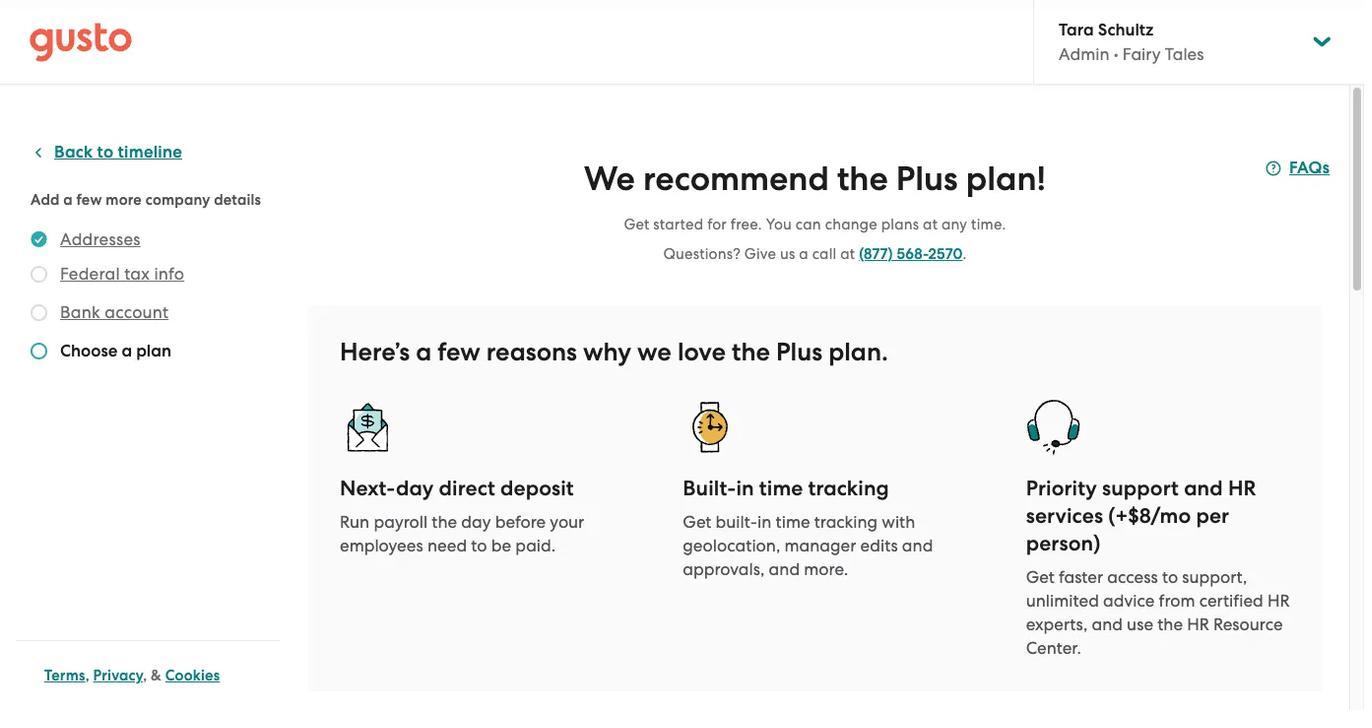 Task type: vqa. For each thing, say whether or not it's contained in the screenshot.
topmost the tracking
yes



Task type: describe. For each thing, give the bounding box(es) containing it.
fairy
[[1123, 44, 1161, 64]]

check image for federal
[[31, 266, 47, 283]]

1 horizontal spatial plus
[[896, 159, 958, 199]]

edits
[[861, 536, 898, 556]]

cookies
[[165, 667, 220, 685]]

before
[[495, 512, 546, 532]]

priority support and hr services (+$8/mo per person)
[[1026, 476, 1257, 557]]

choose a plan list
[[31, 228, 273, 367]]

.
[[963, 245, 967, 263]]

info
[[154, 264, 184, 284]]

next-day direct deposit
[[340, 476, 574, 501]]

payroll
[[374, 512, 428, 532]]

and inside the priority support and hr services (+$8/mo per person)
[[1184, 476, 1223, 501]]

(877) 568-2570 link
[[859, 245, 963, 263]]

per
[[1196, 503, 1230, 529]]

get started for free. you can change plans at any time.
[[624, 216, 1006, 233]]

568-
[[897, 245, 928, 263]]

bank account button
[[60, 300, 169, 324]]

federal tax info
[[60, 264, 184, 284]]

(877)
[[859, 245, 893, 263]]

and down with at the right bottom of the page
[[902, 536, 933, 556]]

and inside get faster access to support, unlimited advice from certified hr experts, and use the hr resource center.
[[1092, 615, 1123, 634]]

recommend
[[643, 159, 829, 199]]

1 , from the left
[[85, 667, 89, 685]]

plans
[[881, 216, 919, 233]]

reasons
[[487, 337, 577, 367]]

choose
[[60, 341, 118, 362]]

addresses
[[60, 230, 141, 249]]

2570
[[928, 245, 963, 263]]

back to timeline
[[54, 142, 182, 163]]

in inside get built-in time tracking with geolocation, manager edits and approvals, and more.
[[758, 512, 772, 532]]

and left more.
[[769, 560, 800, 579]]

a right us on the top of page
[[799, 245, 809, 263]]

details
[[214, 191, 261, 209]]

built-
[[683, 476, 736, 501]]

2 vertical spatial hr
[[1187, 615, 1210, 634]]

0 horizontal spatial day
[[396, 476, 434, 501]]

tracking inside get built-in time tracking with geolocation, manager edits and approvals, and more.
[[814, 512, 878, 532]]

hr inside the priority support and hr services (+$8/mo per person)
[[1228, 476, 1257, 501]]

•
[[1114, 44, 1119, 64]]

questions? give us a call at (877) 568-2570 .
[[663, 245, 967, 263]]

experts,
[[1026, 615, 1088, 634]]

need
[[427, 536, 467, 556]]

back
[[54, 142, 93, 163]]

plan
[[136, 341, 171, 362]]

any
[[942, 216, 968, 233]]

next-
[[340, 476, 396, 501]]

use
[[1127, 615, 1154, 634]]

can
[[796, 216, 822, 233]]

faqs button
[[1266, 157, 1330, 180]]

bank account
[[60, 302, 169, 322]]

0 vertical spatial at
[[923, 216, 938, 233]]

0 horizontal spatial get
[[624, 216, 650, 233]]

paid.
[[516, 536, 556, 556]]

add a few more company details
[[31, 191, 261, 209]]

0 vertical spatial time
[[759, 476, 803, 501]]

2 , from the left
[[143, 667, 147, 685]]

employees
[[340, 536, 423, 556]]

person)
[[1026, 531, 1101, 557]]

built-in time tracking
[[683, 476, 889, 501]]

direct
[[439, 476, 495, 501]]

time.
[[971, 216, 1006, 233]]

access
[[1108, 567, 1158, 587]]

0 vertical spatial tracking
[[808, 476, 889, 501]]

geolocation,
[[683, 536, 780, 556]]

advice
[[1103, 591, 1155, 611]]

1 vertical spatial plus
[[776, 337, 823, 367]]

tax
[[124, 264, 150, 284]]

the up change at the right of the page
[[837, 159, 888, 199]]

services
[[1026, 503, 1103, 529]]

run
[[340, 512, 370, 532]]

call
[[812, 245, 837, 263]]

get for built-
[[683, 512, 712, 532]]

plan.
[[829, 337, 888, 367]]

deposit
[[501, 476, 574, 501]]

admin
[[1059, 44, 1110, 64]]

plan!
[[966, 159, 1046, 199]]

run payroll the day before your employees need to be paid.
[[340, 512, 584, 556]]

your
[[550, 512, 584, 532]]

timeline
[[118, 142, 182, 163]]

tales
[[1165, 44, 1204, 64]]

approvals,
[[683, 560, 765, 579]]

built-
[[716, 512, 758, 532]]

circle check image
[[31, 228, 47, 251]]

more
[[106, 191, 142, 209]]

questions?
[[663, 245, 741, 263]]

a for add a few more company details
[[63, 191, 73, 209]]



Task type: locate. For each thing, give the bounding box(es) containing it.
hr down from
[[1187, 615, 1210, 634]]

hr
[[1228, 476, 1257, 501], [1268, 591, 1290, 611], [1187, 615, 1210, 634]]

the
[[837, 159, 888, 199], [732, 337, 770, 367], [432, 512, 457, 532], [1158, 615, 1183, 634]]

0 horizontal spatial ,
[[85, 667, 89, 685]]

&
[[151, 667, 162, 685]]

started
[[653, 216, 704, 233]]

0 vertical spatial plus
[[896, 159, 958, 199]]

why
[[583, 337, 631, 367]]

support,
[[1182, 567, 1247, 587]]

faster
[[1059, 567, 1103, 587]]

schultz
[[1098, 20, 1154, 40]]

1 horizontal spatial at
[[923, 216, 938, 233]]

2 vertical spatial to
[[1162, 567, 1178, 587]]

here's
[[340, 337, 410, 367]]

time down 'built-in time tracking'
[[776, 512, 810, 532]]

time up get built-in time tracking with geolocation, manager edits and approvals, and more.
[[759, 476, 803, 501]]

get up unlimited
[[1026, 567, 1055, 587]]

1 vertical spatial check image
[[31, 304, 47, 321]]

, left privacy link
[[85, 667, 89, 685]]

1 vertical spatial at
[[841, 245, 855, 263]]

to inside get faster access to support, unlimited advice from certified hr experts, and use the hr resource center.
[[1162, 567, 1178, 587]]

federal
[[60, 264, 120, 284]]

choose a plan
[[60, 341, 171, 362]]

few left reasons
[[438, 337, 481, 367]]

tracking
[[808, 476, 889, 501], [814, 512, 878, 532]]

plus up plans
[[896, 159, 958, 199]]

few left more
[[76, 191, 102, 209]]

be
[[491, 536, 511, 556]]

priority
[[1026, 476, 1097, 501]]

the down from
[[1158, 615, 1183, 634]]

in up built-
[[736, 476, 754, 501]]

1 horizontal spatial to
[[471, 536, 487, 556]]

0 horizontal spatial in
[[736, 476, 754, 501]]

manager
[[785, 536, 856, 556]]

2 horizontal spatial hr
[[1268, 591, 1290, 611]]

and up the per
[[1184, 476, 1223, 501]]

from
[[1159, 591, 1195, 611]]

the inside run payroll the day before your employees need to be paid.
[[432, 512, 457, 532]]

plus left plan.
[[776, 337, 823, 367]]

1 horizontal spatial hr
[[1228, 476, 1257, 501]]

terms link
[[44, 667, 85, 685]]

the up "need"
[[432, 512, 457, 532]]

0 vertical spatial get
[[624, 216, 650, 233]]

cookies button
[[165, 664, 220, 688]]

change
[[825, 216, 878, 233]]

0 horizontal spatial hr
[[1187, 615, 1210, 634]]

check image
[[31, 266, 47, 283], [31, 304, 47, 321], [31, 343, 47, 360]]

, left the &
[[143, 667, 147, 685]]

check image for bank
[[31, 304, 47, 321]]

in
[[736, 476, 754, 501], [758, 512, 772, 532]]

a right add in the left top of the page
[[63, 191, 73, 209]]

give
[[745, 245, 776, 263]]

day up payroll
[[396, 476, 434, 501]]

1 horizontal spatial ,
[[143, 667, 147, 685]]

at right call
[[841, 245, 855, 263]]

1 check image from the top
[[31, 266, 47, 283]]

0 vertical spatial day
[[396, 476, 434, 501]]

tracking up with at the right bottom of the page
[[808, 476, 889, 501]]

get inside get built-in time tracking with geolocation, manager edits and approvals, and more.
[[683, 512, 712, 532]]

a
[[63, 191, 73, 209], [799, 245, 809, 263], [416, 337, 432, 367], [122, 341, 132, 362]]

1 horizontal spatial in
[[758, 512, 772, 532]]

to up from
[[1162, 567, 1178, 587]]

and down the advice
[[1092, 615, 1123, 634]]

1 horizontal spatial few
[[438, 337, 481, 367]]

get faster access to support, unlimited advice from certified hr experts, and use the hr resource center.
[[1026, 567, 1290, 658]]

us
[[780, 245, 795, 263]]

faqs
[[1290, 158, 1330, 178]]

1 vertical spatial time
[[776, 512, 810, 532]]

support
[[1102, 476, 1179, 501]]

to inside button
[[97, 142, 114, 163]]

certified
[[1200, 591, 1264, 611]]

0 vertical spatial in
[[736, 476, 754, 501]]

1 horizontal spatial day
[[461, 512, 491, 532]]

,
[[85, 667, 89, 685], [143, 667, 147, 685]]

check image down "circle check" icon
[[31, 266, 47, 283]]

a left plan
[[122, 341, 132, 362]]

we recommend the plus plan!
[[584, 159, 1046, 199]]

tracking up manager
[[814, 512, 878, 532]]

day down direct
[[461, 512, 491, 532]]

to left be
[[471, 536, 487, 556]]

(+$8/mo
[[1108, 503, 1191, 529]]

2 vertical spatial get
[[1026, 567, 1055, 587]]

get down built-
[[683, 512, 712, 532]]

federal tax info button
[[60, 262, 184, 286]]

the right love
[[732, 337, 770, 367]]

company
[[146, 191, 210, 209]]

here's a few reasons why we love the plus plan.
[[340, 337, 888, 367]]

unlimited
[[1026, 591, 1099, 611]]

tara schultz admin • fairy tales
[[1059, 20, 1204, 64]]

privacy
[[93, 667, 143, 685]]

hr up the resource
[[1268, 591, 1290, 611]]

addresses button
[[60, 228, 141, 251]]

get for priority
[[1026, 567, 1055, 587]]

get
[[624, 216, 650, 233], [683, 512, 712, 532], [1026, 567, 1055, 587]]

a right here's
[[416, 337, 432, 367]]

bank
[[60, 302, 100, 322]]

2 horizontal spatial to
[[1162, 567, 1178, 587]]

back to timeline button
[[31, 141, 182, 165]]

to inside run payroll the day before your employees need to be paid.
[[471, 536, 487, 556]]

account
[[105, 302, 169, 322]]

center.
[[1026, 638, 1081, 658]]

with
[[882, 512, 915, 532]]

check image left choose
[[31, 343, 47, 360]]

0 horizontal spatial to
[[97, 142, 114, 163]]

2 vertical spatial check image
[[31, 343, 47, 360]]

a inside 'list'
[[122, 341, 132, 362]]

2 check image from the top
[[31, 304, 47, 321]]

get inside get faster access to support, unlimited advice from certified hr experts, and use the hr resource center.
[[1026, 567, 1055, 587]]

0 vertical spatial few
[[76, 191, 102, 209]]

1 vertical spatial get
[[683, 512, 712, 532]]

home image
[[30, 22, 132, 62]]

time
[[759, 476, 803, 501], [776, 512, 810, 532]]

and
[[1184, 476, 1223, 501], [902, 536, 933, 556], [769, 560, 800, 579], [1092, 615, 1123, 634]]

0 horizontal spatial plus
[[776, 337, 823, 367]]

0 horizontal spatial few
[[76, 191, 102, 209]]

for
[[707, 216, 727, 233]]

resource
[[1214, 615, 1283, 634]]

tara
[[1059, 20, 1094, 40]]

1 vertical spatial to
[[471, 536, 487, 556]]

get built-in time tracking with geolocation, manager edits and approvals, and more.
[[683, 512, 933, 579]]

0 vertical spatial hr
[[1228, 476, 1257, 501]]

terms
[[44, 667, 85, 685]]

privacy link
[[93, 667, 143, 685]]

free.
[[731, 216, 762, 233]]

few for reasons
[[438, 337, 481, 367]]

more.
[[804, 560, 849, 579]]

we
[[584, 159, 635, 199]]

day
[[396, 476, 434, 501], [461, 512, 491, 532]]

0 horizontal spatial at
[[841, 245, 855, 263]]

0 vertical spatial to
[[97, 142, 114, 163]]

time inside get built-in time tracking with geolocation, manager edits and approvals, and more.
[[776, 512, 810, 532]]

in down 'built-in time tracking'
[[758, 512, 772, 532]]

at left any in the right top of the page
[[923, 216, 938, 233]]

to right back in the left top of the page
[[97, 142, 114, 163]]

0 vertical spatial check image
[[31, 266, 47, 283]]

2 horizontal spatial get
[[1026, 567, 1055, 587]]

1 vertical spatial hr
[[1268, 591, 1290, 611]]

1 vertical spatial in
[[758, 512, 772, 532]]

a for here's a few reasons why we love the plus plan.
[[416, 337, 432, 367]]

love
[[678, 337, 726, 367]]

few for more
[[76, 191, 102, 209]]

get left started
[[624, 216, 650, 233]]

check image left bank at the left top
[[31, 304, 47, 321]]

1 vertical spatial few
[[438, 337, 481, 367]]

1 vertical spatial day
[[461, 512, 491, 532]]

you
[[766, 216, 792, 233]]

a for choose a plan
[[122, 341, 132, 362]]

day inside run payroll the day before your employees need to be paid.
[[461, 512, 491, 532]]

1 vertical spatial tracking
[[814, 512, 878, 532]]

1 horizontal spatial get
[[683, 512, 712, 532]]

hr up the per
[[1228, 476, 1257, 501]]

to
[[97, 142, 114, 163], [471, 536, 487, 556], [1162, 567, 1178, 587]]

the inside get faster access to support, unlimited advice from certified hr experts, and use the hr resource center.
[[1158, 615, 1183, 634]]

3 check image from the top
[[31, 343, 47, 360]]

terms , privacy , & cookies
[[44, 667, 220, 685]]



